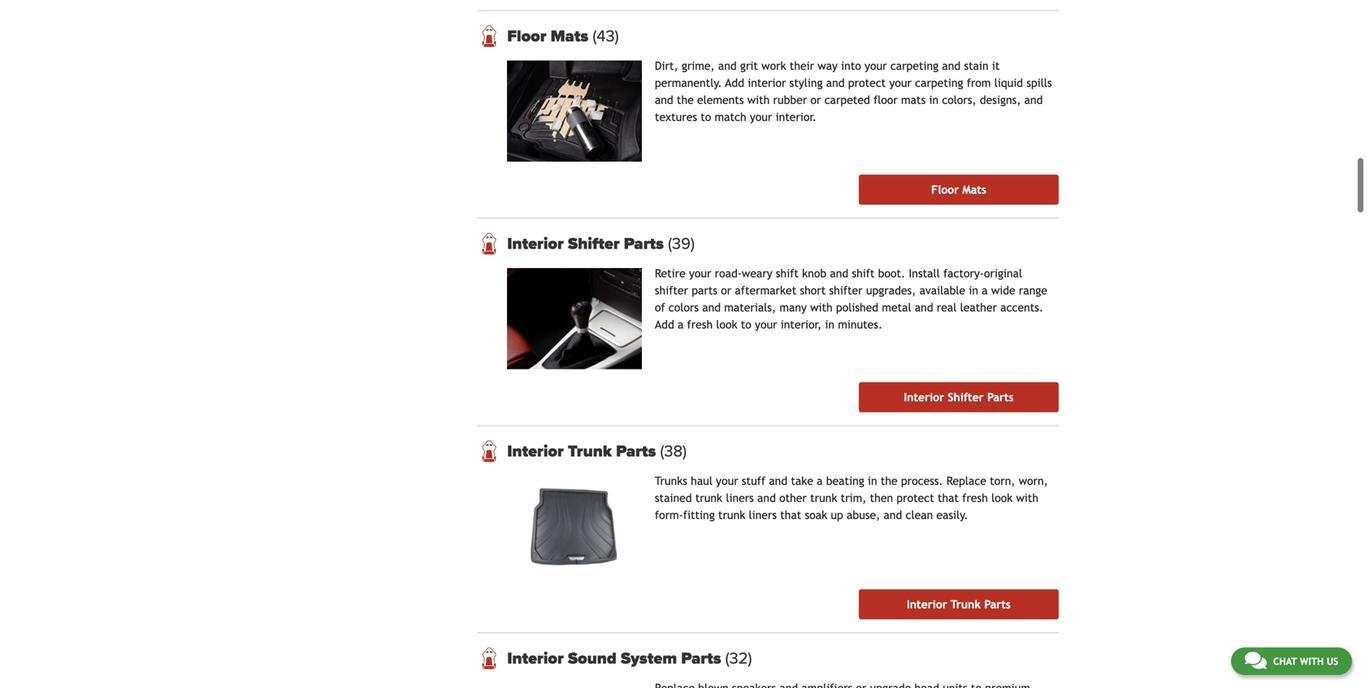Task type: describe. For each thing, give the bounding box(es) containing it.
wide
[[992, 284, 1016, 297]]

worn,
[[1019, 475, 1049, 488]]

parts
[[692, 284, 718, 297]]

and left grit
[[719, 59, 737, 72]]

us
[[1327, 656, 1339, 667]]

upgrades,
[[866, 284, 916, 297]]

and right knob
[[830, 267, 849, 280]]

range
[[1019, 284, 1048, 297]]

factory-
[[944, 267, 985, 280]]

colors,
[[942, 93, 977, 106]]

1 shift from the left
[[776, 267, 799, 280]]

and down way
[[827, 76, 845, 89]]

add inside dirt, grime, and grit work their way into your carpeting and stain it permanently. add interior styling and protect your carpeting from liquid spills and the elements with rubber or carpeted floor mats in colors, designs, and textures to match your interior.
[[726, 76, 745, 89]]

stain
[[965, 59, 989, 72]]

1 vertical spatial liners
[[749, 509, 777, 522]]

install
[[909, 267, 940, 280]]

available
[[920, 284, 966, 297]]

1 vertical spatial mats
[[963, 183, 987, 196]]

trunk down haul
[[696, 492, 723, 505]]

stained
[[655, 492, 692, 505]]

chat
[[1274, 656, 1298, 667]]

the inside trunks haul your stuff and take a beating in the process. replace torn, worn, stained trunk liners and other trunk trim, then protect that fresh look with form-fitting trunk liners that soak up abuse, and clean easily.
[[881, 475, 898, 488]]

look inside trunks haul your stuff and take a beating in the process. replace torn, worn, stained trunk liners and other trunk trim, then protect that fresh look with form-fitting trunk liners that soak up abuse, and clean easily.
[[992, 492, 1013, 505]]

to inside retire your road-weary shift knob and shift boot. install factory-original shifter parts or aftermarket short shifter upgrades, available in a wide range of colors and materials, many with polished metal and real leather accents. add a fresh look to your interior, in minutes.
[[741, 318, 752, 331]]

floor
[[874, 93, 898, 106]]

trunk for the bottom "interior trunk parts" link
[[951, 599, 981, 612]]

aftermarket
[[735, 284, 797, 297]]

retire your road-weary shift knob and shift boot. install factory-original shifter parts or aftermarket short shifter upgrades, available in a wide range of colors and materials, many with polished metal and real leather accents. add a fresh look to your interior, in minutes.
[[655, 267, 1048, 331]]

with inside trunks haul your stuff and take a beating in the process. replace torn, worn, stained trunk liners and other trunk trim, then protect that fresh look with form-fitting trunk liners that soak up abuse, and clean easily.
[[1017, 492, 1039, 505]]

0 vertical spatial liners
[[726, 492, 754, 505]]

and down then
[[884, 509, 903, 522]]

leather
[[961, 301, 998, 314]]

weary
[[742, 267, 773, 280]]

interior,
[[781, 318, 822, 331]]

trunk up soak at right
[[811, 492, 838, 505]]

take
[[791, 475, 814, 488]]

up
[[831, 509, 844, 522]]

of
[[655, 301, 665, 314]]

0 vertical spatial shifter
[[568, 234, 620, 254]]

1 vertical spatial floor mats link
[[859, 175, 1059, 205]]

and up other
[[769, 475, 788, 488]]

and down stuff
[[758, 492, 776, 505]]

minutes.
[[838, 318, 883, 331]]

to inside dirt, grime, and grit work their way into your carpeting and stain it permanently. add interior styling and protect your carpeting from liquid spills and the elements with rubber or carpeted floor mats in colors, designs, and textures to match your interior.
[[701, 110, 712, 123]]

interior trunk parts for "interior trunk parts" link to the top
[[507, 442, 660, 461]]

0 horizontal spatial mats
[[551, 26, 589, 46]]

beating
[[827, 475, 865, 488]]

chat with us link
[[1232, 648, 1353, 676]]

in up leather
[[969, 284, 979, 297]]

in inside trunks haul your stuff and take a beating in the process. replace torn, worn, stained trunk liners and other trunk trim, then protect that fresh look with form-fitting trunk liners that soak up abuse, and clean easily.
[[868, 475, 878, 488]]

and up textures at the top of the page
[[655, 93, 674, 106]]

polished
[[836, 301, 879, 314]]

way
[[818, 59, 838, 72]]

fitting
[[684, 509, 715, 522]]

fresh inside retire your road-weary shift knob and shift boot. install factory-original shifter parts or aftermarket short shifter upgrades, available in a wide range of colors and materials, many with polished metal and real leather accents. add a fresh look to your interior, in minutes.
[[687, 318, 713, 331]]

and left real
[[915, 301, 934, 314]]

colors
[[669, 301, 699, 314]]

trunk for "interior trunk parts" link to the top
[[568, 442, 612, 461]]

interior sound system parts link
[[507, 649, 1059, 669]]

your inside trunks haul your stuff and take a beating in the process. replace torn, worn, stained trunk liners and other trunk trim, then protect that fresh look with form-fitting trunk liners that soak up abuse, and clean easily.
[[716, 475, 739, 488]]

0 vertical spatial that
[[938, 492, 959, 505]]

their
[[790, 59, 815, 72]]

1 horizontal spatial floor
[[932, 183, 959, 196]]

clean
[[906, 509, 933, 522]]

0 vertical spatial interior shifter parts link
[[507, 234, 1059, 254]]

the inside dirt, grime, and grit work their way into your carpeting and stain it permanently. add interior styling and protect your carpeting from liquid spills and the elements with rubber or carpeted floor mats in colors, designs, and textures to match your interior.
[[677, 93, 694, 106]]

easily.
[[937, 509, 969, 522]]

original
[[984, 267, 1023, 280]]

0 horizontal spatial a
[[678, 318, 684, 331]]

0 vertical spatial interior trunk parts link
[[507, 442, 1059, 461]]

or inside retire your road-weary shift knob and shift boot. install factory-original shifter parts or aftermarket short shifter upgrades, available in a wide range of colors and materials, many with polished metal and real leather accents. add a fresh look to your interior, in minutes.
[[721, 284, 732, 297]]

into
[[842, 59, 862, 72]]

and down spills at the top right of the page
[[1025, 93, 1043, 106]]

torn,
[[990, 475, 1016, 488]]

it
[[993, 59, 1000, 72]]

many
[[780, 301, 807, 314]]

and down parts
[[703, 301, 721, 314]]

retire
[[655, 267, 686, 280]]

abuse,
[[847, 509, 881, 522]]

permanently.
[[655, 76, 722, 89]]

or inside dirt, grime, and grit work their way into your carpeting and stain it permanently. add interior styling and protect your carpeting from liquid spills and the elements with rubber or carpeted floor mats in colors, designs, and textures to match your interior.
[[811, 93, 821, 106]]

spills
[[1027, 76, 1053, 89]]

styling
[[790, 76, 823, 89]]

comments image
[[1245, 651, 1267, 671]]

with inside dirt, grime, and grit work their way into your carpeting and stain it permanently. add interior styling and protect your carpeting from liquid spills and the elements with rubber or carpeted floor mats in colors, designs, and textures to match your interior.
[[748, 93, 770, 106]]

grit
[[741, 59, 758, 72]]

form-
[[655, 509, 684, 522]]



Task type: locate. For each thing, give the bounding box(es) containing it.
1 horizontal spatial interior trunk parts
[[907, 599, 1011, 612]]

0 vertical spatial look
[[716, 318, 738, 331]]

0 horizontal spatial floor mats
[[507, 26, 593, 46]]

and left stain
[[943, 59, 961, 72]]

parts
[[624, 234, 664, 254], [988, 391, 1014, 404], [616, 442, 656, 461], [985, 599, 1011, 612], [681, 649, 722, 669]]

trunks
[[655, 475, 688, 488]]

carpeting up mats
[[891, 59, 939, 72]]

1 horizontal spatial the
[[881, 475, 898, 488]]

add down "of"
[[655, 318, 675, 331]]

accents.
[[1001, 301, 1044, 314]]

mats
[[902, 93, 926, 106]]

shifter down retire
[[655, 284, 689, 297]]

trim,
[[841, 492, 867, 505]]

a down colors
[[678, 318, 684, 331]]

process.
[[901, 475, 944, 488]]

0 vertical spatial fresh
[[687, 318, 713, 331]]

1 horizontal spatial shift
[[852, 267, 875, 280]]

your right haul
[[716, 475, 739, 488]]

short
[[800, 284, 826, 297]]

interior for the top interior shifter parts link
[[507, 234, 564, 254]]

in inside dirt, grime, and grit work their way into your carpeting and stain it permanently. add interior styling and protect your carpeting from liquid spills and the elements with rubber or carpeted floor mats in colors, designs, and textures to match your interior.
[[930, 93, 939, 106]]

soak
[[805, 509, 828, 522]]

0 horizontal spatial to
[[701, 110, 712, 123]]

0 horizontal spatial or
[[721, 284, 732, 297]]

0 horizontal spatial interior trunk parts
[[507, 442, 660, 461]]

then
[[870, 492, 894, 505]]

stuff
[[742, 475, 766, 488]]

1 horizontal spatial to
[[741, 318, 752, 331]]

1 vertical spatial to
[[741, 318, 752, 331]]

boot.
[[879, 267, 906, 280]]

match
[[715, 110, 747, 123]]

in right mats
[[930, 93, 939, 106]]

1 horizontal spatial add
[[726, 76, 745, 89]]

shift
[[776, 267, 799, 280], [852, 267, 875, 280]]

1 vertical spatial floor mats
[[932, 183, 987, 196]]

1 vertical spatial shifter
[[948, 391, 984, 404]]

interior for the bottom "interior trunk parts" link
[[907, 599, 948, 612]]

1 horizontal spatial fresh
[[963, 492, 988, 505]]

liners
[[726, 492, 754, 505], [749, 509, 777, 522]]

trunk
[[568, 442, 612, 461], [951, 599, 981, 612]]

in
[[930, 93, 939, 106], [969, 284, 979, 297], [825, 318, 835, 331], [868, 475, 878, 488]]

protect up clean
[[897, 492, 935, 505]]

0 vertical spatial trunk
[[568, 442, 612, 461]]

interior trunk parts link
[[507, 442, 1059, 461], [859, 590, 1059, 620]]

with left us
[[1300, 656, 1324, 667]]

add up elements
[[726, 76, 745, 89]]

your right into
[[865, 59, 887, 72]]

0 horizontal spatial shifter
[[655, 284, 689, 297]]

that down other
[[781, 509, 802, 522]]

1 horizontal spatial trunk
[[951, 599, 981, 612]]

with down worn,
[[1017, 492, 1039, 505]]

a right "take"
[[817, 475, 823, 488]]

interior sound system parts
[[507, 649, 726, 669]]

interior shifter parts thumbnail image image
[[507, 268, 642, 369]]

1 vertical spatial interior shifter parts link
[[859, 382, 1059, 412]]

your down materials,
[[755, 318, 778, 331]]

protect inside trunks haul your stuff and take a beating in the process. replace torn, worn, stained trunk liners and other trunk trim, then protect that fresh look with form-fitting trunk liners that soak up abuse, and clean easily.
[[897, 492, 935, 505]]

trunk right the fitting
[[719, 509, 746, 522]]

1 horizontal spatial protect
[[897, 492, 935, 505]]

with down interior
[[748, 93, 770, 106]]

0 vertical spatial interior trunk parts
[[507, 442, 660, 461]]

the up then
[[881, 475, 898, 488]]

carpeted
[[825, 93, 871, 106]]

look
[[716, 318, 738, 331], [992, 492, 1013, 505]]

a
[[982, 284, 988, 297], [678, 318, 684, 331], [817, 475, 823, 488]]

in up then
[[868, 475, 878, 488]]

replace
[[947, 475, 987, 488]]

the down the permanently.
[[677, 93, 694, 106]]

1 vertical spatial a
[[678, 318, 684, 331]]

1 shifter from the left
[[655, 284, 689, 297]]

shifter
[[568, 234, 620, 254], [948, 391, 984, 404]]

carpeting
[[891, 59, 939, 72], [916, 76, 964, 89]]

0 vertical spatial interior shifter parts
[[507, 234, 668, 254]]

0 vertical spatial a
[[982, 284, 988, 297]]

1 vertical spatial trunk
[[951, 599, 981, 612]]

other
[[780, 492, 807, 505]]

0 vertical spatial add
[[726, 76, 745, 89]]

trunk
[[696, 492, 723, 505], [811, 492, 838, 505], [719, 509, 746, 522]]

add
[[726, 76, 745, 89], [655, 318, 675, 331]]

in right interior,
[[825, 318, 835, 331]]

0 horizontal spatial shifter
[[568, 234, 620, 254]]

protect
[[849, 76, 886, 89], [897, 492, 935, 505]]

look down torn,
[[992, 492, 1013, 505]]

2 horizontal spatial a
[[982, 284, 988, 297]]

0 vertical spatial or
[[811, 93, 821, 106]]

fresh inside trunks haul your stuff and take a beating in the process. replace torn, worn, stained trunk liners and other trunk trim, then protect that fresh look with form-fitting trunk liners that soak up abuse, and clean easily.
[[963, 492, 988, 505]]

interior.
[[776, 110, 817, 123]]

work
[[762, 59, 787, 72]]

0 vertical spatial floor
[[507, 26, 547, 46]]

1 vertical spatial that
[[781, 509, 802, 522]]

1 vertical spatial look
[[992, 492, 1013, 505]]

0 vertical spatial to
[[701, 110, 712, 123]]

to
[[701, 110, 712, 123], [741, 318, 752, 331]]

2 shift from the left
[[852, 267, 875, 280]]

interior trunk parts
[[507, 442, 660, 461], [907, 599, 1011, 612]]

with down the short
[[811, 301, 833, 314]]

to down materials,
[[741, 318, 752, 331]]

chat with us
[[1274, 656, 1339, 667]]

dirt,
[[655, 59, 678, 72]]

floor
[[507, 26, 547, 46], [932, 183, 959, 196]]

0 horizontal spatial protect
[[849, 76, 886, 89]]

1 vertical spatial interior trunk parts link
[[859, 590, 1059, 620]]

1 vertical spatial the
[[881, 475, 898, 488]]

1 horizontal spatial look
[[992, 492, 1013, 505]]

1 horizontal spatial that
[[938, 492, 959, 505]]

trunks haul your stuff and take a beating in the process. replace torn, worn, stained trunk liners and other trunk trim, then protect that fresh look with form-fitting trunk liners that soak up abuse, and clean easily.
[[655, 475, 1049, 522]]

your up mats
[[890, 76, 912, 89]]

look down materials,
[[716, 318, 738, 331]]

1 vertical spatial interior shifter parts
[[904, 391, 1014, 404]]

1 vertical spatial interior trunk parts
[[907, 599, 1011, 612]]

your right match
[[750, 110, 773, 123]]

2 shifter from the left
[[830, 284, 863, 297]]

0 vertical spatial mats
[[551, 26, 589, 46]]

1 vertical spatial protect
[[897, 492, 935, 505]]

from
[[967, 76, 991, 89]]

shifter up polished
[[830, 284, 863, 297]]

0 vertical spatial protect
[[849, 76, 886, 89]]

floor mats thumbnail image image
[[507, 60, 642, 162]]

designs,
[[980, 93, 1021, 106]]

or
[[811, 93, 821, 106], [721, 284, 732, 297]]

liquid
[[995, 76, 1024, 89]]

grime,
[[682, 59, 715, 72]]

floor mats link
[[507, 26, 1059, 46], [859, 175, 1059, 205]]

carpeting up colors,
[[916, 76, 964, 89]]

sound
[[568, 649, 617, 669]]

interior for "interior trunk parts" link to the top
[[507, 442, 564, 461]]

dirt, grime, and grit work their way into your carpeting and stain it permanently. add interior styling and protect your carpeting from liquid spills and the elements with rubber or carpeted floor mats in colors, designs, and textures to match your interior.
[[655, 59, 1053, 123]]

road-
[[715, 267, 742, 280]]

0 horizontal spatial the
[[677, 93, 694, 106]]

fresh
[[687, 318, 713, 331], [963, 492, 988, 505]]

system
[[621, 649, 677, 669]]

interior shifter parts
[[507, 234, 668, 254], [904, 391, 1014, 404]]

a inside trunks haul your stuff and take a beating in the process. replace torn, worn, stained trunk liners and other trunk trim, then protect that fresh look with form-fitting trunk liners that soak up abuse, and clean easily.
[[817, 475, 823, 488]]

materials,
[[725, 301, 776, 314]]

0 vertical spatial floor mats
[[507, 26, 593, 46]]

1 horizontal spatial shifter
[[830, 284, 863, 297]]

2 vertical spatial a
[[817, 475, 823, 488]]

add inside retire your road-weary shift knob and shift boot. install factory-original shifter parts or aftermarket short shifter upgrades, available in a wide range of colors and materials, many with polished metal and real leather accents. add a fresh look to your interior, in minutes.
[[655, 318, 675, 331]]

0 vertical spatial carpeting
[[891, 59, 939, 72]]

0 horizontal spatial shift
[[776, 267, 799, 280]]

and
[[719, 59, 737, 72], [943, 59, 961, 72], [827, 76, 845, 89], [655, 93, 674, 106], [1025, 93, 1043, 106], [830, 267, 849, 280], [703, 301, 721, 314], [915, 301, 934, 314], [769, 475, 788, 488], [758, 492, 776, 505], [884, 509, 903, 522]]

or down road-
[[721, 284, 732, 297]]

fresh down colors
[[687, 318, 713, 331]]

1 vertical spatial fresh
[[963, 492, 988, 505]]

0 horizontal spatial trunk
[[568, 442, 612, 461]]

1 horizontal spatial interior shifter parts
[[904, 391, 1014, 404]]

interior for bottom interior shifter parts link
[[904, 391, 945, 404]]

0 horizontal spatial look
[[716, 318, 738, 331]]

real
[[937, 301, 957, 314]]

with
[[748, 93, 770, 106], [811, 301, 833, 314], [1017, 492, 1039, 505], [1300, 656, 1324, 667]]

shift left boot.
[[852, 267, 875, 280]]

1 horizontal spatial a
[[817, 475, 823, 488]]

textures
[[655, 110, 698, 123]]

interior shifter parts link
[[507, 234, 1059, 254], [859, 382, 1059, 412]]

protect down into
[[849, 76, 886, 89]]

0 horizontal spatial add
[[655, 318, 675, 331]]

your up parts
[[689, 267, 712, 280]]

interior for interior sound system parts link
[[507, 649, 564, 669]]

interior trunk parts for the bottom "interior trunk parts" link
[[907, 599, 1011, 612]]

0 horizontal spatial that
[[781, 509, 802, 522]]

knob
[[803, 267, 827, 280]]

protect inside dirt, grime, and grit work their way into your carpeting and stain it permanently. add interior styling and protect your carpeting from liquid spills and the elements with rubber or carpeted floor mats in colors, designs, and textures to match your interior.
[[849, 76, 886, 89]]

haul
[[691, 475, 713, 488]]

mats
[[551, 26, 589, 46], [963, 183, 987, 196]]

rubber
[[774, 93, 808, 106]]

or down styling
[[811, 93, 821, 106]]

1 horizontal spatial or
[[811, 93, 821, 106]]

with inside retire your road-weary shift knob and shift boot. install factory-original shifter parts or aftermarket short shifter upgrades, available in a wide range of colors and materials, many with polished metal and real leather accents. add a fresh look to your interior, in minutes.
[[811, 301, 833, 314]]

the
[[677, 93, 694, 106], [881, 475, 898, 488]]

metal
[[882, 301, 912, 314]]

interior
[[507, 234, 564, 254], [904, 391, 945, 404], [507, 442, 564, 461], [907, 599, 948, 612], [507, 649, 564, 669]]

0 horizontal spatial floor
[[507, 26, 547, 46]]

0 horizontal spatial interior shifter parts
[[507, 234, 668, 254]]

shift left knob
[[776, 267, 799, 280]]

shifter
[[655, 284, 689, 297], [830, 284, 863, 297]]

look inside retire your road-weary shift knob and shift boot. install factory-original shifter parts or aftermarket short shifter upgrades, available in a wide range of colors and materials, many with polished metal and real leather accents. add a fresh look to your interior, in minutes.
[[716, 318, 738, 331]]

1 horizontal spatial shifter
[[948, 391, 984, 404]]

1 horizontal spatial mats
[[963, 183, 987, 196]]

interior trunk parts thumbnail image image
[[507, 476, 642, 577]]

interior
[[748, 76, 786, 89]]

1 vertical spatial or
[[721, 284, 732, 297]]

to down elements
[[701, 110, 712, 123]]

0 vertical spatial floor mats link
[[507, 26, 1059, 46]]

a up leather
[[982, 284, 988, 297]]

elements
[[697, 93, 744, 106]]

0 horizontal spatial fresh
[[687, 318, 713, 331]]

1 horizontal spatial floor mats
[[932, 183, 987, 196]]

0 vertical spatial the
[[677, 93, 694, 106]]

fresh down replace
[[963, 492, 988, 505]]

1 vertical spatial floor
[[932, 183, 959, 196]]

1 vertical spatial add
[[655, 318, 675, 331]]

your
[[865, 59, 887, 72], [890, 76, 912, 89], [750, 110, 773, 123], [689, 267, 712, 280], [755, 318, 778, 331], [716, 475, 739, 488]]

that up easily.
[[938, 492, 959, 505]]

1 vertical spatial carpeting
[[916, 76, 964, 89]]



Task type: vqa. For each thing, say whether or not it's contained in the screenshot.
ES#: 4659317
no



